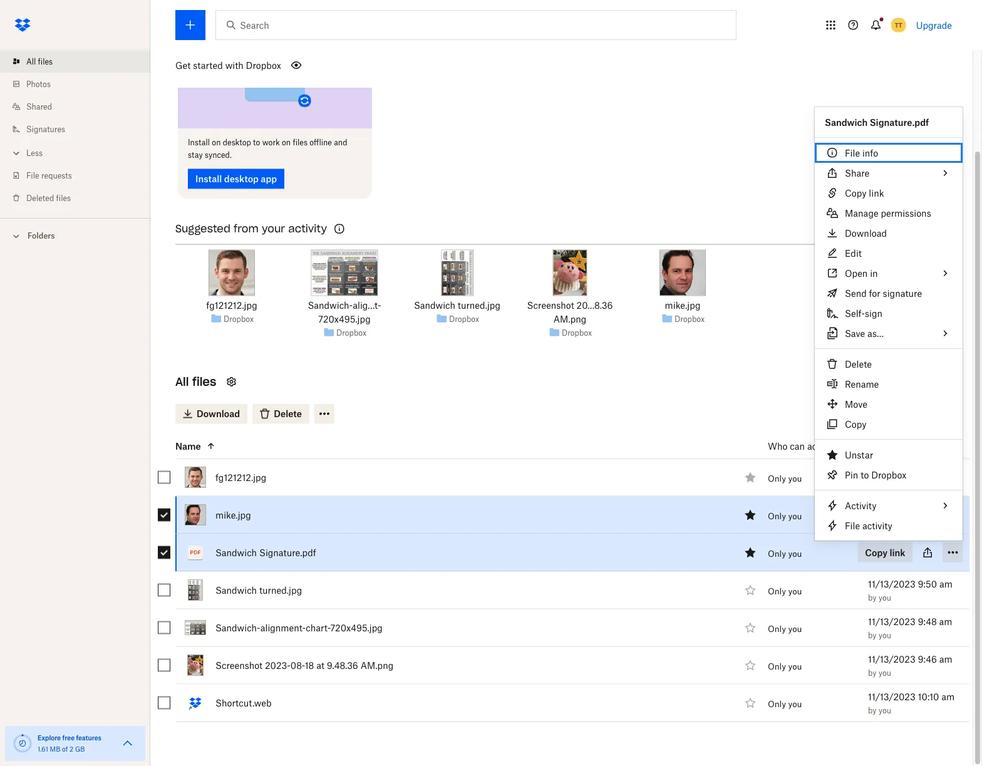 Task type: locate. For each thing, give the bounding box(es) containing it.
list containing all files
[[0, 43, 150, 218]]

0 vertical spatial activity
[[289, 223, 327, 236]]

signatures link
[[10, 118, 150, 140]]

screenshot inside screenshot 20…8.36 am.png
[[528, 301, 575, 311]]

am.png right 9.48.36
[[361, 661, 394, 671]]

add to starred image
[[743, 696, 759, 711]]

only you button inside name mike.jpg, modified 11/13/2023 9:48 am, element
[[769, 512, 803, 522]]

only you button for sandwich-alignment-chart-720x495.jpg
[[769, 625, 803, 635]]

by inside name mike.jpg, modified 11/13/2023 9:48 am, element
[[869, 518, 877, 528]]

am inside the "11/13/2023 10:10 am by you"
[[942, 692, 955, 703]]

1 copy from the top
[[846, 188, 867, 198]]

1 horizontal spatial on
[[282, 138, 291, 148]]

turned.jpg
[[458, 301, 501, 311], [259, 586, 302, 596]]

2 vertical spatial 11/13/2023 9:48 am by you
[[869, 617, 953, 641]]

1 horizontal spatial all
[[176, 375, 189, 390]]

only you inside "name sandwich signature.pdf, modified 11/13/2023 9:58 am," element
[[769, 549, 803, 559]]

1 remove from starred image from the top
[[743, 508, 759, 523]]

11/13/2023 9:48 am by you up 9:58
[[869, 504, 953, 528]]

only inside name sandwich-alignment-chart-720x495.jpg, modified 11/13/2023 9:48 am, element
[[769, 625, 787, 635]]

name sandwich turned.jpg, modified 11/13/2023 9:50 am, element
[[148, 572, 970, 610]]

only you inside name sandwich-alignment-chart-720x495.jpg, modified 11/13/2023 9:48 am, element
[[769, 625, 803, 635]]

/mike.jpg image
[[185, 505, 206, 526]]

0 vertical spatial mike.jpg
[[666, 301, 701, 311]]

screenshot 2023-08-18 at 9.48.36 am.png
[[216, 661, 394, 671]]

1 vertical spatial copy
[[846, 419, 867, 430]]

1 horizontal spatial sandwich-
[[308, 301, 353, 311]]

2 vertical spatial add to starred image
[[743, 659, 759, 674]]

only for screenshot 2023-08-18 at 9.48.36 am.png
[[769, 662, 787, 672]]

2 only you button from the top
[[769, 512, 803, 522]]

11/13/2023 9:48 am by you
[[869, 466, 953, 490], [869, 504, 953, 528], [869, 617, 953, 641]]

am up 11/13/2023 9:58 am by you
[[940, 504, 953, 515]]

720x495.jpg inside sandwich-alignment-chart-720x495.jpg link
[[331, 623, 383, 634]]

7 only you from the top
[[769, 700, 803, 710]]

1 horizontal spatial 2
[[862, 410, 867, 421]]

only you
[[769, 474, 803, 484], [769, 512, 803, 522], [769, 549, 803, 559], [769, 587, 803, 597], [769, 625, 803, 635], [769, 662, 803, 672], [769, 700, 803, 710]]

table
[[148, 434, 970, 723]]

0 vertical spatial sandwich turned.jpg
[[414, 301, 501, 311]]

file down less
[[26, 171, 39, 180]]

11/13/2023 for sandwich-alignment-chart-720x495.jpg
[[869, 617, 916, 628]]

1 vertical spatial am.png
[[361, 661, 394, 671]]

only inside "name sandwich signature.pdf, modified 11/13/2023 9:58 am," element
[[769, 549, 787, 559]]

2 vertical spatial file
[[846, 521, 861, 531]]

10:10
[[919, 692, 940, 703]]

file
[[846, 148, 861, 158], [26, 171, 39, 180], [846, 521, 861, 531]]

dropbox for sandwich turned.jpg
[[449, 315, 480, 324]]

3 by from the top
[[869, 556, 877, 565]]

1 horizontal spatial /sandwich alignment chart 720x495.jpg image
[[311, 250, 378, 297]]

0 vertical spatial /sandwich alignment chart 720x495.jpg image
[[311, 250, 378, 297]]

/shortcut.web image
[[186, 694, 206, 714]]

0 vertical spatial sandwich turned.jpg link
[[414, 299, 501, 313]]

only you button for mike.jpg
[[769, 512, 803, 522]]

all files inside list item
[[26, 57, 53, 66]]

remove from starred image inside "name sandwich signature.pdf, modified 11/13/2023 9:58 am," element
[[743, 546, 759, 561]]

6 only from the top
[[769, 662, 787, 672]]

file left info
[[846, 148, 861, 158]]

fg121212.jpg link right /fg121212.jpg icon
[[216, 471, 267, 486]]

11/13/2023 for mike.jpg
[[869, 504, 916, 515]]

files inside list item
[[38, 57, 53, 66]]

to inside install on desktop to work on files offline and stay synced.
[[253, 138, 260, 148]]

name button
[[176, 439, 738, 454]]

4 by from the top
[[869, 594, 877, 603]]

1 horizontal spatial am.png
[[554, 314, 587, 325]]

you
[[789, 474, 803, 484], [879, 481, 892, 490], [789, 512, 803, 522], [879, 518, 892, 528], [789, 549, 803, 559], [879, 556, 892, 565], [789, 587, 803, 597], [879, 594, 892, 603], [789, 625, 803, 635], [879, 631, 892, 641], [789, 662, 803, 672], [879, 669, 892, 678], [789, 700, 803, 710], [879, 707, 892, 716]]

11/13/2023
[[869, 466, 916, 477], [869, 504, 916, 515], [869, 542, 916, 552], [869, 579, 916, 590], [869, 617, 916, 628], [869, 654, 916, 665], [869, 692, 916, 703]]

sandwich turned.jpg link
[[414, 299, 501, 313], [216, 583, 302, 598]]

only you inside name fg121212.jpg, modified 11/13/2023 9:48 am, element
[[769, 474, 803, 484]]

11/13/2023 inside the 11/13/2023 9:46 am by you
[[869, 654, 916, 665]]

activity menu item
[[816, 496, 964, 516]]

am.png inside 'link'
[[361, 661, 394, 671]]

only you inside name mike.jpg, modified 11/13/2023 9:48 am, element
[[769, 512, 803, 522]]

1 horizontal spatial activity
[[863, 521, 893, 531]]

sandwich
[[826, 117, 868, 128], [414, 301, 456, 311], [216, 548, 257, 559], [216, 586, 257, 596]]

1 horizontal spatial all files
[[176, 375, 217, 390]]

1 vertical spatial activity
[[863, 521, 893, 531]]

am for fg121212.jpg
[[940, 466, 953, 477]]

0 horizontal spatial 2
[[70, 746, 73, 754]]

only you button for shortcut.web
[[769, 700, 803, 710]]

install
[[188, 138, 210, 148]]

0 vertical spatial sandwich-
[[308, 301, 353, 311]]

self-sign menu item
[[816, 303, 964, 323]]

6 11/13/2023 from the top
[[869, 654, 916, 665]]

0 vertical spatial all
[[26, 57, 36, 66]]

11/13/2023 inside 11/13/2023 9:58 am by you
[[869, 542, 916, 552]]

mike.jpg link
[[666, 299, 701, 313], [216, 508, 251, 523]]

only inside name fg121212.jpg, modified 11/13/2023 9:48 am, element
[[769, 474, 787, 484]]

mike.jpg link right /mike.jpg icon
[[216, 508, 251, 523]]

mike.jpg down /mike.jpg image at the top right of page
[[666, 301, 701, 311]]

1.61
[[38, 746, 48, 754]]

name mike.jpg, modified 11/13/2023 9:48 am, element
[[148, 497, 970, 535]]

0 vertical spatial 11/13/2023 9:48 am by you
[[869, 466, 953, 490]]

link
[[870, 188, 885, 198]]

/sandwich alignment chart 720x495.jpg image up 'sandwich-alig…t- 720x495.jpg'
[[311, 250, 378, 297]]

dropbox link for screenshot 20…8.36 am.png
[[562, 327, 592, 339]]

copy down share
[[846, 188, 867, 198]]

2 inside explore free features 1.61 mb of 2 gb
[[70, 746, 73, 754]]

0 vertical spatial copy
[[846, 188, 867, 198]]

2 by from the top
[[869, 518, 877, 528]]

only you for sandwich-alignment-chart-720x495.jpg
[[769, 625, 803, 635]]

you inside the 11/13/2023 9:46 am by you
[[879, 669, 892, 678]]

1 only you from the top
[[769, 474, 803, 484]]

screenshot down /screenshot 2023-08-18 at 9.48.36 am.png image
[[528, 301, 575, 311]]

by inside the 11/13/2023 9:46 am by you
[[869, 669, 877, 678]]

2 remove from starred image from the top
[[743, 546, 759, 561]]

by inside 11/13/2023 9:58 am by you
[[869, 556, 877, 565]]

file inside file requests link
[[26, 171, 39, 180]]

2
[[862, 410, 867, 421], [70, 746, 73, 754]]

offline
[[310, 138, 332, 148]]

6 only you button from the top
[[769, 662, 803, 672]]

720x495.jpg down alig…t-
[[319, 314, 371, 325]]

am down unstar menu item
[[940, 466, 953, 477]]

selected
[[869, 410, 906, 421]]

3 11/13/2023 from the top
[[869, 542, 916, 552]]

am right 9:46
[[940, 654, 953, 665]]

share menu item
[[816, 163, 964, 183]]

2 down move
[[862, 410, 867, 421]]

11/13/2023 9:48 am by you up 9:46
[[869, 617, 953, 641]]

1 vertical spatial turned.jpg
[[259, 586, 302, 596]]

1 add to starred image from the top
[[743, 583, 759, 598]]

dropbox for screenshot 20…8.36 am.png
[[562, 329, 592, 338]]

on right work
[[282, 138, 291, 148]]

only inside name screenshot 2023-08-18 at 9.48.36 am.png, modified 11/13/2023 9:46 am, element
[[769, 662, 787, 672]]

11/13/2023 9:48 am by you inside name mike.jpg, modified 11/13/2023 9:48 am, element
[[869, 504, 953, 528]]

0 vertical spatial 720x495.jpg
[[319, 314, 371, 325]]

only you button inside the name shortcut.web, modified 11/13/2023 10:10 am, 'element'
[[769, 700, 803, 710]]

0 horizontal spatial signature.pdf
[[259, 548, 316, 559]]

5 only you from the top
[[769, 625, 803, 635]]

am for screenshot 2023-08-18 at 9.48.36 am.png
[[940, 654, 953, 665]]

rename menu item
[[816, 374, 964, 394]]

add to starred image
[[743, 583, 759, 598], [743, 621, 759, 636], [743, 659, 759, 674]]

by down the 11/13/2023 9:46 am by you
[[869, 707, 877, 716]]

1 vertical spatial sandwich signature.pdf
[[216, 548, 316, 559]]

11/13/2023 for fg121212.jpg
[[869, 466, 916, 477]]

5 only from the top
[[769, 625, 787, 635]]

dropbox for fg121212.jpg
[[224, 315, 254, 324]]

only you inside name screenshot 2023-08-18 at 9.48.36 am.png, modified 11/13/2023 9:46 am, element
[[769, 662, 803, 672]]

11/13/2023 9:48 am by you inside name sandwich-alignment-chart-720x495.jpg, modified 11/13/2023 9:48 am, element
[[869, 617, 953, 641]]

1 vertical spatial sandwich-
[[216, 623, 261, 634]]

11/13/2023 for screenshot 2023-08-18 at 9.48.36 am.png
[[869, 654, 916, 665]]

am right 9:58
[[940, 542, 953, 552]]

0 horizontal spatial all
[[26, 57, 36, 66]]

1 vertical spatial fg121212.jpg
[[216, 473, 267, 483]]

1 horizontal spatial screenshot
[[528, 301, 575, 311]]

sandwich- for alig…t-
[[308, 301, 353, 311]]

2 11/13/2023 from the top
[[869, 504, 916, 515]]

name sandwich signature.pdf, modified 11/13/2023 9:58 am, element
[[148, 535, 970, 572]]

3 only you from the top
[[769, 549, 803, 559]]

3 add to starred image from the top
[[743, 659, 759, 674]]

self-
[[846, 308, 866, 319]]

can
[[791, 441, 806, 452]]

file inside file activity menu item
[[846, 521, 861, 531]]

9:48 up 9:58
[[919, 504, 938, 515]]

am for shortcut.web
[[942, 692, 955, 703]]

1 11/13/2023 from the top
[[869, 466, 916, 477]]

am.png down 20…8.36
[[554, 314, 587, 325]]

activity
[[289, 223, 327, 236], [863, 521, 893, 531]]

1 horizontal spatial to
[[861, 470, 870, 481]]

dropbox for sandwich-alig…t- 720x495.jpg
[[337, 329, 367, 338]]

6 only you from the top
[[769, 662, 803, 672]]

0 vertical spatial file
[[846, 148, 861, 158]]

0 vertical spatial remove from starred image
[[743, 508, 759, 523]]

remove from starred image for 11/13/2023 9:58 am
[[743, 546, 759, 561]]

6 by from the top
[[869, 669, 877, 678]]

11/13/2023 down file activity menu item at bottom right
[[869, 542, 916, 552]]

am down 11/13/2023 9:50 am by you
[[940, 617, 953, 628]]

3 only from the top
[[769, 549, 787, 559]]

your
[[262, 223, 285, 236]]

0 vertical spatial all files
[[26, 57, 53, 66]]

file requests
[[26, 171, 72, 180]]

1 vertical spatial /sandwich turned.jpg image
[[188, 580, 203, 602]]

1 9:48 from the top
[[919, 466, 938, 477]]

0 horizontal spatial screenshot
[[216, 661, 263, 671]]

7 by from the top
[[869, 707, 877, 716]]

by down file activity
[[869, 556, 877, 565]]

remove from starred image
[[743, 471, 759, 486]]

unstar menu item
[[816, 445, 964, 465]]

0 vertical spatial 9:48
[[919, 466, 938, 477]]

deleted files
[[26, 193, 71, 203]]

only for fg121212.jpg
[[769, 474, 787, 484]]

activity down activity menu item
[[863, 521, 893, 531]]

add to starred image inside name sandwich turned.jpg, modified 11/13/2023 9:50 am, element
[[743, 583, 759, 598]]

9:48 down unstar menu item
[[919, 466, 938, 477]]

/sandwich alignment chart 720x495.jpg image up /screenshot 2023-08-18 at 9.48.36 am.png icon
[[185, 621, 206, 636]]

fg121212.jpg down /fg121212.jpg image
[[206, 301, 257, 311]]

1 vertical spatial 9:48
[[919, 504, 938, 515]]

1 vertical spatial sandwich turned.jpg link
[[216, 583, 302, 598]]

11/13/2023 inside the "11/13/2023 10:10 am by you"
[[869, 692, 916, 703]]

11/13/2023 left 9:46
[[869, 654, 916, 665]]

2 vertical spatial 9:48
[[919, 617, 938, 628]]

7 only from the top
[[769, 700, 787, 710]]

by up the "11/13/2023 10:10 am by you"
[[869, 669, 877, 678]]

4 11/13/2023 from the top
[[869, 579, 916, 590]]

0 vertical spatial to
[[253, 138, 260, 148]]

5 only you button from the top
[[769, 625, 803, 635]]

only you inside name sandwich turned.jpg, modified 11/13/2023 9:50 am, element
[[769, 587, 803, 597]]

1 vertical spatial screenshot
[[216, 661, 263, 671]]

1 horizontal spatial sandwich signature.pdf
[[826, 117, 930, 128]]

0 vertical spatial fg121212.jpg link
[[206, 299, 257, 313]]

1 vertical spatial 720x495.jpg
[[331, 623, 383, 634]]

mike.jpg link down /mike.jpg image at the top right of page
[[666, 299, 701, 313]]

0 vertical spatial add to starred image
[[743, 583, 759, 598]]

only for sandwich signature.pdf
[[769, 549, 787, 559]]

file info menu item
[[816, 143, 964, 163]]

at
[[317, 661, 325, 671]]

9.48.36
[[327, 661, 358, 671]]

/sandwich turned.jpg image inside name sandwich turned.jpg, modified 11/13/2023 9:50 am, element
[[188, 580, 203, 602]]

2 9:48 from the top
[[919, 504, 938, 515]]

1 horizontal spatial sandwich turned.jpg link
[[414, 299, 501, 313]]

1 horizontal spatial signature.pdf
[[871, 117, 930, 128]]

suggested from your activity
[[176, 223, 327, 236]]

0 horizontal spatial on
[[212, 138, 221, 148]]

am inside 11/13/2023 9:58 am by you
[[940, 542, 953, 552]]

0 vertical spatial signature.pdf
[[871, 117, 930, 128]]

am.png
[[554, 314, 587, 325], [361, 661, 394, 671]]

9:48 for mike.jpg
[[919, 504, 938, 515]]

11/13/2023 9:48 am by you down unstar menu item
[[869, 466, 953, 490]]

fg121212.jpg link
[[206, 299, 257, 313], [216, 471, 267, 486]]

download
[[846, 228, 888, 239]]

/sandwich turned.jpg image
[[441, 250, 474, 297], [188, 580, 203, 602]]

11/13/2023 up file activity menu item at bottom right
[[869, 504, 916, 515]]

file activity menu item
[[816, 516, 964, 536]]

file for file activity
[[846, 521, 861, 531]]

2 right of
[[70, 746, 73, 754]]

2 11/13/2023 9:48 am by you from the top
[[869, 504, 953, 528]]

only you button inside name screenshot 2023-08-18 at 9.48.36 am.png, modified 11/13/2023 9:46 am, element
[[769, 662, 803, 672]]

to left work
[[253, 138, 260, 148]]

by down pin to dropbox
[[869, 481, 877, 490]]

11/13/2023 down unstar menu item
[[869, 466, 916, 477]]

1 vertical spatial remove from starred image
[[743, 546, 759, 561]]

1 vertical spatial signature.pdf
[[259, 548, 316, 559]]

/screenshot 2023-08-18 at 9.48.36 am.png image
[[553, 250, 588, 297]]

9:48
[[919, 466, 938, 477], [919, 504, 938, 515], [919, 617, 938, 628]]

dropbox
[[246, 60, 281, 71], [224, 315, 254, 324], [449, 315, 480, 324], [675, 315, 705, 324], [337, 329, 367, 338], [562, 329, 592, 338], [872, 470, 907, 481]]

only inside name sandwich turned.jpg, modified 11/13/2023 9:50 am, element
[[769, 587, 787, 597]]

copy down move
[[846, 419, 867, 430]]

5 11/13/2023 from the top
[[869, 617, 916, 628]]

3 only you button from the top
[[769, 549, 803, 559]]

11/13/2023 9:48 am by you inside name fg121212.jpg, modified 11/13/2023 9:48 am, element
[[869, 466, 953, 490]]

11/13/2023 down 11/13/2023 9:50 am by you
[[869, 617, 916, 628]]

sandwich-alignment-chart-720x495.jpg link
[[216, 621, 383, 636]]

name sandwich-alignment-chart-720x495.jpg, modified 11/13/2023 9:48 am, element
[[148, 610, 970, 648]]

am for mike.jpg
[[940, 504, 953, 515]]

11/13/2023 for sandwich turned.jpg
[[869, 579, 916, 590]]

by down 11/13/2023 9:58 am by you
[[869, 594, 877, 603]]

on up synced.
[[212, 138, 221, 148]]

all files list item
[[0, 50, 150, 73]]

signature.pdf
[[871, 117, 930, 128], [259, 548, 316, 559]]

7 only you button from the top
[[769, 700, 803, 710]]

only you for sandwich signature.pdf
[[769, 549, 803, 559]]

info
[[863, 148, 879, 158]]

only you inside the name shortcut.web, modified 11/13/2023 10:10 am, 'element'
[[769, 700, 803, 710]]

file down activity
[[846, 521, 861, 531]]

0 horizontal spatial all files
[[26, 57, 53, 66]]

1 vertical spatial mike.jpg link
[[216, 508, 251, 523]]

9:48 down 11/13/2023 9:50 am by you
[[919, 617, 938, 628]]

only for sandwich turned.jpg
[[769, 587, 787, 597]]

dropbox link for fg121212.jpg
[[224, 313, 254, 326]]

only inside name mike.jpg, modified 11/13/2023 9:48 am, element
[[769, 512, 787, 522]]

1 vertical spatial to
[[861, 470, 870, 481]]

1 vertical spatial mike.jpg
[[216, 510, 251, 521]]

11/13/2023 down the 11/13/2023 9:46 am by you
[[869, 692, 916, 703]]

0 horizontal spatial /sandwich turned.jpg image
[[188, 580, 203, 602]]

4 only you from the top
[[769, 587, 803, 597]]

11/13/2023 inside 11/13/2023 9:50 am by you
[[869, 579, 916, 590]]

only you button inside name sandwich-alignment-chart-720x495.jpg, modified 11/13/2023 9:48 am, element
[[769, 625, 803, 635]]

file inside file info menu item
[[846, 148, 861, 158]]

0 horizontal spatial to
[[253, 138, 260, 148]]

install on desktop to work on files offline and stay synced.
[[188, 138, 348, 160]]

by down activity
[[869, 518, 877, 528]]

am inside the 11/13/2023 9:46 am by you
[[940, 654, 953, 665]]

who can access
[[769, 441, 836, 452]]

0 horizontal spatial mike.jpg link
[[216, 508, 251, 523]]

sandwich- for alignment-
[[216, 623, 261, 634]]

delete menu item
[[816, 354, 964, 374]]

5 by from the top
[[869, 631, 877, 641]]

by inside name fg121212.jpg, modified 11/13/2023 9:48 am, element
[[869, 481, 877, 490]]

name screenshot 2023-08-18 at 9.48.36 am.png, modified 11/13/2023 9:46 am, element
[[148, 648, 970, 685]]

2 only you from the top
[[769, 512, 803, 522]]

only you button inside "name sandwich signature.pdf, modified 11/13/2023 9:58 am," element
[[769, 549, 803, 559]]

add to starred image inside name sandwich-alignment-chart-720x495.jpg, modified 11/13/2023 9:48 am, element
[[743, 621, 759, 636]]

to right pin
[[861, 470, 870, 481]]

screenshot inside 'link'
[[216, 661, 263, 671]]

rename
[[846, 379, 880, 390]]

1 vertical spatial 2
[[70, 746, 73, 754]]

1 horizontal spatial mike.jpg link
[[666, 299, 701, 313]]

send for signature
[[846, 288, 923, 299]]

work
[[262, 138, 280, 148]]

for
[[870, 288, 881, 299]]

0 horizontal spatial /sandwich alignment chart 720x495.jpg image
[[185, 621, 206, 636]]

share
[[846, 168, 870, 178]]

2 only from the top
[[769, 512, 787, 522]]

manage permissions menu item
[[816, 203, 964, 223]]

by inside name sandwich-alignment-chart-720x495.jpg, modified 11/13/2023 9:48 am, element
[[869, 631, 877, 641]]

2 copy from the top
[[846, 419, 867, 430]]

0 vertical spatial fg121212.jpg
[[206, 301, 257, 311]]

remove from starred image
[[743, 508, 759, 523], [743, 546, 759, 561]]

edit menu item
[[816, 243, 964, 263]]

11/13/2023 9:50 am by you
[[869, 579, 953, 603]]

2 add to starred image from the top
[[743, 621, 759, 636]]

720x495.jpg up 9.48.36
[[331, 623, 383, 634]]

screenshot up shortcut.web link
[[216, 661, 263, 671]]

1 vertical spatial add to starred image
[[743, 621, 759, 636]]

by
[[869, 481, 877, 490], [869, 518, 877, 528], [869, 556, 877, 565], [869, 594, 877, 603], [869, 631, 877, 641], [869, 669, 877, 678], [869, 707, 877, 716]]

1 vertical spatial sandwich turned.jpg
[[216, 586, 302, 596]]

11/13/2023 for sandwich signature.pdf
[[869, 542, 916, 552]]

4 only from the top
[[769, 587, 787, 597]]

1 11/13/2023 9:48 am by you from the top
[[869, 466, 953, 490]]

1 by from the top
[[869, 481, 877, 490]]

only inside the name shortcut.web, modified 11/13/2023 10:10 am, 'element'
[[769, 700, 787, 710]]

by up the 11/13/2023 9:46 am by you
[[869, 631, 877, 641]]

3 11/13/2023 9:48 am by you from the top
[[869, 617, 953, 641]]

sandwich signature.pdf
[[826, 117, 930, 128], [216, 548, 316, 559]]

only you button inside name sandwich turned.jpg, modified 11/13/2023 9:50 am, element
[[769, 587, 803, 597]]

am right the 9:50
[[940, 579, 953, 590]]

fg121212.jpg link down /fg121212.jpg image
[[206, 299, 257, 313]]

7 11/13/2023 from the top
[[869, 692, 916, 703]]

explore free features 1.61 mb of 2 gb
[[38, 734, 101, 754]]

/sandwich alignment chart 720x495.jpg image
[[311, 250, 378, 297], [185, 621, 206, 636]]

sandwich turned.jpg
[[414, 301, 501, 311], [216, 586, 302, 596]]

save as…
[[846, 328, 885, 339]]

activity right your
[[289, 223, 327, 236]]

all files
[[26, 57, 53, 66], [176, 375, 217, 390]]

pin to dropbox menu item
[[816, 465, 964, 485]]

0 vertical spatial am.png
[[554, 314, 587, 325]]

1 vertical spatial 11/13/2023 9:48 am by you
[[869, 504, 953, 528]]

by inside 11/13/2023 9:50 am by you
[[869, 594, 877, 603]]

only for shortcut.web
[[769, 700, 787, 710]]

send for signature menu item
[[816, 283, 964, 303]]

0 horizontal spatial turned.jpg
[[259, 586, 302, 596]]

0 horizontal spatial sandwich-
[[216, 623, 261, 634]]

screenshot 2023-08-18 at 9.48.36 am.png link
[[216, 659, 394, 674]]

1 vertical spatial /sandwich alignment chart 720x495.jpg image
[[185, 621, 206, 636]]

0 vertical spatial /sandwich turned.jpg image
[[441, 250, 474, 297]]

4 only you button from the top
[[769, 587, 803, 597]]

mike.jpg right /mike.jpg icon
[[216, 510, 251, 521]]

9:48 for sandwich-alignment-chart-720x495.jpg
[[919, 617, 938, 628]]

0 vertical spatial 2
[[862, 410, 867, 421]]

1 vertical spatial file
[[26, 171, 39, 180]]

None field
[[0, 0, 92, 14]]

unstar
[[846, 450, 874, 460]]

sign
[[866, 308, 883, 319]]

1 only you button from the top
[[769, 474, 803, 484]]

3 9:48 from the top
[[919, 617, 938, 628]]

1 horizontal spatial turned.jpg
[[458, 301, 501, 311]]

fg121212.jpg right /fg121212.jpg icon
[[216, 473, 267, 483]]

1 only from the top
[[769, 474, 787, 484]]

am right 10:10 at bottom
[[942, 692, 955, 703]]

1 vertical spatial fg121212.jpg link
[[216, 471, 267, 486]]

by inside the "11/13/2023 10:10 am by you"
[[869, 707, 877, 716]]

am inside 11/13/2023 9:50 am by you
[[940, 579, 953, 590]]

only you button inside name fg121212.jpg, modified 11/13/2023 9:48 am, element
[[769, 474, 803, 484]]

720x495.jpg inside 'sandwich-alig…t- 720x495.jpg'
[[319, 314, 371, 325]]

11/13/2023 10:10 am by you
[[869, 692, 955, 716]]

0 vertical spatial turned.jpg
[[458, 301, 501, 311]]

720x495.jpg
[[319, 314, 371, 325], [331, 623, 383, 634]]

sandwich- inside 'sandwich-alig…t- 720x495.jpg'
[[308, 301, 353, 311]]

0 horizontal spatial am.png
[[361, 661, 394, 671]]

11/13/2023 left the 9:50
[[869, 579, 916, 590]]

list
[[0, 43, 150, 218]]

save
[[846, 328, 866, 339]]

add to starred image for 11/13/2023 9:46 am
[[743, 659, 759, 674]]

0 vertical spatial screenshot
[[528, 301, 575, 311]]



Task type: vqa. For each thing, say whether or not it's contained in the screenshot.
the File to the middle
yes



Task type: describe. For each thing, give the bounding box(es) containing it.
1 vertical spatial all files
[[176, 375, 217, 390]]

dropbox inside menu item
[[872, 470, 907, 481]]

signatures
[[26, 124, 65, 134]]

0 horizontal spatial sandwich signature.pdf
[[216, 548, 316, 559]]

pin
[[846, 470, 859, 481]]

permissions
[[882, 208, 932, 218]]

file requests link
[[10, 164, 150, 187]]

send
[[846, 288, 867, 299]]

move
[[846, 399, 868, 410]]

2023-
[[265, 661, 291, 671]]

sandwich-alig…t- 720x495.jpg link
[[299, 299, 390, 327]]

screenshot for screenshot 20…8.36 am.png
[[528, 301, 575, 311]]

only you button for fg121212.jpg
[[769, 474, 803, 484]]

signature
[[884, 288, 923, 299]]

only you button for screenshot 2023-08-18 at 9.48.36 am.png
[[769, 662, 803, 672]]

started
[[193, 60, 223, 71]]

20…8.36
[[577, 301, 613, 311]]

only you for shortcut.web
[[769, 700, 803, 710]]

add to starred image for 11/13/2023 9:50 am
[[743, 583, 759, 598]]

9:48 for fg121212.jpg
[[919, 466, 938, 477]]

file info
[[846, 148, 879, 158]]

copy link menu item
[[816, 183, 964, 203]]

dropbox image
[[10, 13, 35, 38]]

less
[[26, 148, 43, 158]]

desktop
[[223, 138, 251, 148]]

deleted files link
[[10, 187, 150, 209]]

dropbox link for sandwich turned.jpg
[[449, 313, 480, 326]]

/sandwich alignment chart 720x495.jpg image inside name sandwich-alignment-chart-720x495.jpg, modified 11/13/2023 9:48 am, element
[[185, 621, 206, 636]]

am for sandwich turned.jpg
[[940, 579, 953, 590]]

manage permissions
[[846, 208, 932, 218]]

requests
[[41, 171, 72, 180]]

add to starred image for 11/13/2023 9:48 am
[[743, 621, 759, 636]]

sandwich signature.pdf link
[[216, 546, 316, 561]]

folders button
[[0, 226, 150, 245]]

screenshot for screenshot 2023-08-18 at 9.48.36 am.png
[[216, 661, 263, 671]]

activity
[[846, 501, 877, 511]]

am.png inside screenshot 20…8.36 am.png
[[554, 314, 587, 325]]

0 horizontal spatial activity
[[289, 223, 327, 236]]

screenshot 20…8.36 am.png link
[[525, 299, 616, 327]]

access
[[808, 441, 836, 452]]

as…
[[868, 328, 885, 339]]

/screenshot 2023-08-18 at 9.48.36 am.png image
[[187, 655, 204, 677]]

by for mike.jpg
[[869, 518, 877, 528]]

11/13/2023 for shortcut.web
[[869, 692, 916, 703]]

file for file requests
[[26, 171, 39, 180]]

download menu item
[[816, 223, 964, 243]]

sandwich-alig…t- 720x495.jpg
[[308, 301, 381, 325]]

2 selected
[[862, 410, 906, 421]]

11/13/2023 9:48 am by you for fg121212.jpg
[[869, 466, 953, 490]]

who
[[769, 441, 788, 452]]

alignment-
[[261, 623, 306, 634]]

open in
[[846, 268, 879, 279]]

synced.
[[205, 151, 232, 160]]

file for file info
[[846, 148, 861, 158]]

0 horizontal spatial sandwich turned.jpg
[[216, 586, 302, 596]]

explore
[[38, 734, 61, 742]]

pin to dropbox
[[846, 470, 907, 481]]

copy link
[[846, 188, 885, 198]]

stay
[[188, 151, 203, 160]]

with
[[225, 60, 244, 71]]

screenshot 20…8.36 am.png
[[528, 301, 613, 325]]

only you for screenshot 2023-08-18 at 9.48.36 am.png
[[769, 662, 803, 672]]

only you button for sandwich signature.pdf
[[769, 549, 803, 559]]

copy for copy
[[846, 419, 867, 430]]

all inside list item
[[26, 57, 36, 66]]

features
[[76, 734, 101, 742]]

mb
[[50, 746, 60, 754]]

/mike.jpg image
[[660, 250, 707, 297]]

shortcut.web
[[216, 698, 272, 709]]

gb
[[75, 746, 85, 754]]

quota usage element
[[13, 734, 33, 754]]

edit
[[846, 248, 863, 259]]

table containing name
[[148, 434, 970, 723]]

shared link
[[10, 95, 150, 118]]

suggested
[[176, 223, 231, 236]]

only you for mike.jpg
[[769, 512, 803, 522]]

get
[[176, 60, 191, 71]]

0 horizontal spatial mike.jpg
[[216, 510, 251, 521]]

you inside 11/13/2023 9:50 am by you
[[879, 594, 892, 603]]

chart-
[[306, 623, 331, 634]]

9:58
[[919, 542, 938, 552]]

by for sandwich signature.pdf
[[869, 556, 877, 565]]

alig…t-
[[353, 301, 381, 311]]

delete
[[846, 359, 873, 370]]

only you for fg121212.jpg
[[769, 474, 803, 484]]

9:50
[[919, 579, 938, 590]]

/fg121212.jpg image
[[185, 467, 206, 489]]

only you button for sandwich turned.jpg
[[769, 587, 803, 597]]

to inside menu item
[[861, 470, 870, 481]]

all files link
[[10, 50, 150, 73]]

free
[[62, 734, 75, 742]]

by for shortcut.web
[[869, 707, 877, 716]]

photos
[[26, 79, 51, 89]]

you inside 11/13/2023 9:58 am by you
[[879, 556, 892, 565]]

1 vertical spatial all
[[176, 375, 189, 390]]

11/13/2023 9:48 am by you for mike.jpg
[[869, 504, 953, 528]]

11/13/2023 9:48 am by you for sandwich-alignment-chart-720x495.jpg
[[869, 617, 953, 641]]

name fg121212.jpg, modified 11/13/2023 9:48 am, element
[[148, 460, 970, 497]]

open
[[846, 268, 868, 279]]

shared
[[26, 102, 52, 111]]

by for fg121212.jpg
[[869, 481, 877, 490]]

file activity
[[846, 521, 893, 531]]

am for sandwich-alignment-chart-720x495.jpg
[[940, 617, 953, 628]]

from
[[234, 223, 259, 236]]

files inside install on desktop to work on files offline and stay synced.
[[293, 138, 308, 148]]

1 horizontal spatial /sandwich turned.jpg image
[[441, 250, 474, 297]]

0 vertical spatial sandwich signature.pdf
[[826, 117, 930, 128]]

dropbox for mike.jpg
[[675, 315, 705, 324]]

copy for copy link
[[846, 188, 867, 198]]

move menu item
[[816, 394, 964, 414]]

by for sandwich turned.jpg
[[869, 594, 877, 603]]

of
[[62, 746, 68, 754]]

folders
[[28, 231, 55, 241]]

less image
[[10, 147, 23, 160]]

open in menu item
[[816, 263, 964, 283]]

get started with dropbox
[[176, 60, 281, 71]]

2 on from the left
[[282, 138, 291, 148]]

you inside the "11/13/2023 10:10 am by you"
[[879, 707, 892, 716]]

only you for sandwich turned.jpg
[[769, 587, 803, 597]]

name shortcut.web, modified 11/13/2023 10:10 am, element
[[148, 685, 970, 723]]

only for sandwich-alignment-chart-720x495.jpg
[[769, 625, 787, 635]]

1 horizontal spatial mike.jpg
[[666, 301, 701, 311]]

remove from starred image for 11/13/2023 9:48 am
[[743, 508, 759, 523]]

dropbox link for sandwich-alig…t- 720x495.jpg
[[337, 327, 367, 339]]

am for sandwich signature.pdf
[[940, 542, 953, 552]]

0 horizontal spatial sandwich turned.jpg link
[[216, 583, 302, 598]]

9:46
[[919, 654, 938, 665]]

dropbox link for mike.jpg
[[675, 313, 705, 326]]

only for mike.jpg
[[769, 512, 787, 522]]

0 vertical spatial mike.jpg link
[[666, 299, 701, 313]]

by for screenshot 2023-08-18 at 9.48.36 am.png
[[869, 669, 877, 678]]

upgrade
[[917, 20, 953, 30]]

18
[[305, 661, 314, 671]]

11/13/2023 9:46 am by you
[[869, 654, 953, 678]]

08-
[[291, 661, 305, 671]]

by for sandwich-alignment-chart-720x495.jpg
[[869, 631, 877, 641]]

shortcut.web link
[[216, 696, 272, 711]]

and
[[334, 138, 348, 148]]

activity inside menu item
[[863, 521, 893, 531]]

copy menu item
[[816, 414, 964, 434]]

1 on from the left
[[212, 138, 221, 148]]

save as… menu item
[[816, 323, 964, 344]]

deleted
[[26, 193, 54, 203]]

/fg121212.jpg image
[[209, 250, 255, 297]]

name
[[176, 441, 201, 452]]

in
[[871, 268, 879, 279]]

upgrade link
[[917, 20, 953, 30]]

1 horizontal spatial sandwich turned.jpg
[[414, 301, 501, 311]]

manage
[[846, 208, 879, 218]]

sandwich-alignment-chart-720x495.jpg
[[216, 623, 383, 634]]

11/13/2023 9:58 am by you
[[869, 542, 953, 565]]



